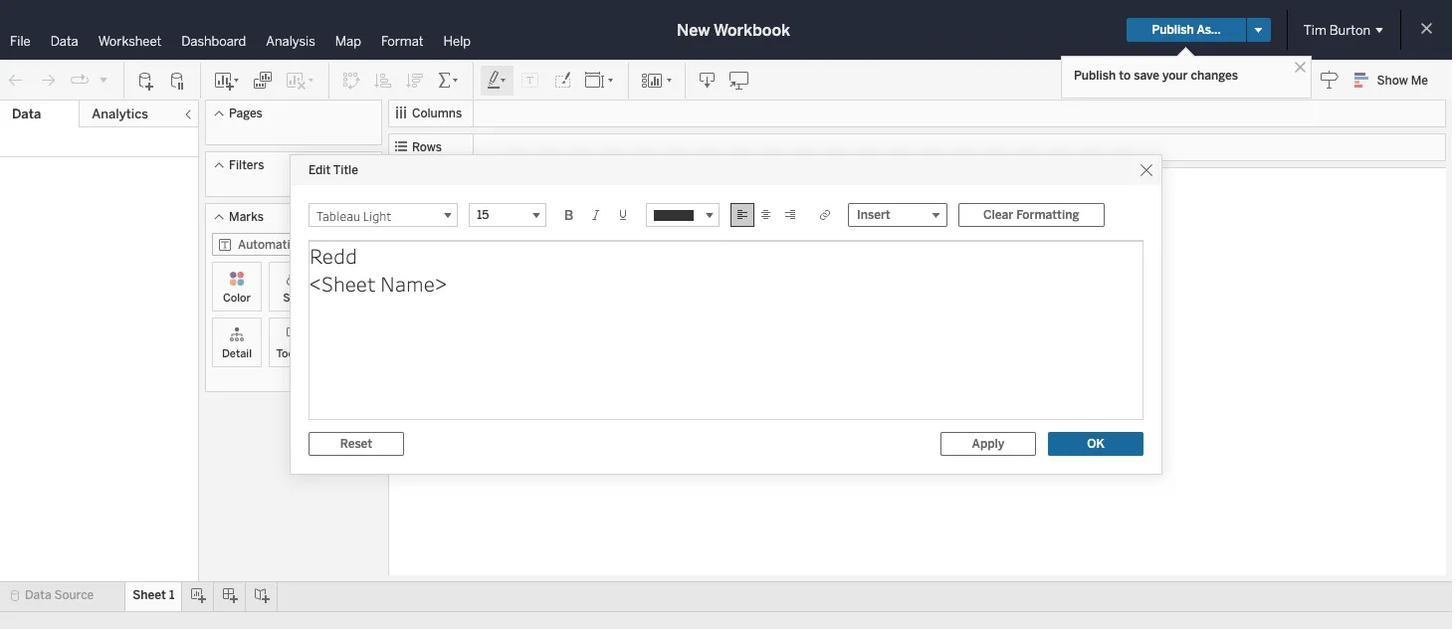 Task type: locate. For each thing, give the bounding box(es) containing it.
publish
[[1152, 23, 1194, 37], [1074, 69, 1116, 83]]

clear
[[984, 208, 1014, 222]]

edit title
[[309, 163, 358, 177]]

color
[[223, 292, 251, 305]]

ok
[[1087, 437, 1105, 451]]

1 vertical spatial publish
[[1074, 69, 1116, 83]]

map
[[335, 34, 361, 49]]

sheet 1 right source
[[133, 588, 175, 602]]

sort ascending image
[[373, 70, 393, 90]]

clear sheet image
[[285, 70, 317, 90]]

1 horizontal spatial publish
[[1152, 23, 1194, 37]]

as...
[[1197, 23, 1221, 37]]

tooltip
[[276, 347, 311, 360]]

replay animation image up 'analytics'
[[98, 73, 110, 85]]

data left source
[[25, 588, 51, 602]]

data
[[50, 34, 78, 49], [12, 107, 41, 121], [25, 588, 51, 602]]

new worksheet image
[[213, 70, 241, 90]]

replay animation image
[[70, 70, 90, 90], [98, 73, 110, 85]]

changes
[[1191, 69, 1238, 83]]

columns
[[412, 107, 462, 120]]

2 vertical spatial data
[[25, 588, 51, 602]]

1 right source
[[169, 588, 175, 602]]

ok button
[[1048, 432, 1144, 456]]

1 down columns
[[455, 178, 467, 206]]

sheet 1 down rows
[[396, 178, 467, 206]]

publish left as...
[[1152, 23, 1194, 37]]

close image
[[1291, 58, 1310, 77]]

1 horizontal spatial sheet 1
[[396, 178, 467, 206]]

sheet down rows
[[396, 178, 451, 206]]

sheet 1
[[396, 178, 467, 206], [133, 588, 175, 602]]

sheet
[[396, 178, 451, 206], [133, 588, 166, 602]]

filters
[[229, 158, 264, 172]]

0 vertical spatial publish
[[1152, 23, 1194, 37]]

clear formatting
[[984, 208, 1080, 222]]

format workbook image
[[553, 70, 572, 90]]

edit
[[309, 163, 331, 177]]

tim
[[1304, 22, 1327, 37]]

undo image
[[6, 70, 26, 90]]

0 vertical spatial sheet 1
[[396, 178, 467, 206]]

to
[[1119, 69, 1131, 83]]

data up the redo icon
[[50, 34, 78, 49]]

pause auto updates image
[[168, 70, 188, 90]]

burton
[[1330, 22, 1371, 37]]

rows
[[412, 140, 442, 154]]

show me
[[1377, 74, 1429, 88]]

sheet right source
[[133, 588, 166, 602]]

size
[[283, 292, 304, 305]]

data down undo image
[[12, 107, 41, 121]]

publish as...
[[1152, 23, 1221, 37]]

your
[[1163, 69, 1188, 83]]

0 horizontal spatial publish
[[1074, 69, 1116, 83]]

1 horizontal spatial replay animation image
[[98, 73, 110, 85]]

sort descending image
[[405, 70, 425, 90]]

1 vertical spatial sheet
[[133, 588, 166, 602]]

publish left to
[[1074, 69, 1116, 83]]

0 vertical spatial data
[[50, 34, 78, 49]]

fit image
[[584, 70, 616, 90]]

1 horizontal spatial sheet
[[396, 178, 451, 206]]

1
[[455, 178, 467, 206], [169, 588, 175, 602]]

download image
[[698, 70, 718, 90]]

analytics
[[92, 107, 148, 121]]

new data source image
[[136, 70, 156, 90]]

redo image
[[38, 70, 58, 90]]

clear formatting button
[[959, 203, 1105, 227]]

show labels image
[[521, 70, 541, 90]]

help
[[444, 34, 471, 49]]

1 horizontal spatial 1
[[455, 178, 467, 206]]

0 horizontal spatial 1
[[169, 588, 175, 602]]

tim burton
[[1304, 22, 1371, 37]]

replay animation image right the redo icon
[[70, 70, 90, 90]]

0 horizontal spatial sheet 1
[[133, 588, 175, 602]]

1 vertical spatial 1
[[169, 588, 175, 602]]

publish inside publish as... button
[[1152, 23, 1194, 37]]



Task type: describe. For each thing, give the bounding box(es) containing it.
apply button
[[941, 432, 1036, 456]]

apply
[[972, 437, 1005, 451]]

highlight image
[[486, 70, 509, 90]]

reset
[[340, 437, 373, 451]]

marks
[[229, 210, 264, 224]]

1 vertical spatial sheet 1
[[133, 588, 175, 602]]

0 horizontal spatial sheet
[[133, 588, 166, 602]]

workbook
[[714, 20, 790, 39]]

publish as... button
[[1127, 18, 1246, 42]]

analysis
[[266, 34, 315, 49]]

new workbook
[[677, 20, 790, 39]]

detail
[[222, 347, 252, 360]]

me
[[1411, 74, 1429, 88]]

edit title dialog
[[291, 155, 1162, 474]]

data source
[[25, 588, 94, 602]]

show
[[1377, 74, 1408, 88]]

publish to save your changes
[[1074, 69, 1238, 83]]

source
[[54, 588, 94, 602]]

data guide image
[[1320, 70, 1340, 90]]

dashboard
[[181, 34, 246, 49]]

1 vertical spatial data
[[12, 107, 41, 121]]

0 vertical spatial sheet
[[396, 178, 451, 206]]

save
[[1134, 69, 1160, 83]]

0 vertical spatial 1
[[455, 178, 467, 206]]

duplicate image
[[253, 70, 273, 90]]

title
[[333, 163, 358, 177]]

new
[[677, 20, 710, 39]]

text
[[340, 292, 361, 305]]

0 horizontal spatial replay animation image
[[70, 70, 90, 90]]

reset button
[[309, 432, 404, 456]]

totals image
[[437, 70, 461, 90]]

show/hide cards image
[[641, 70, 673, 90]]

publish for publish as...
[[1152, 23, 1194, 37]]

pages
[[229, 107, 263, 120]]

file
[[10, 34, 31, 49]]

formatting
[[1017, 208, 1080, 222]]

publish your workbook to edit in tableau desktop image
[[730, 70, 750, 90]]

collapse image
[[182, 109, 194, 120]]

swap rows and columns image
[[341, 70, 361, 90]]

worksheet
[[98, 34, 162, 49]]

publish for publish to save your changes
[[1074, 69, 1116, 83]]

show me button
[[1346, 65, 1446, 96]]

format
[[381, 34, 424, 49]]



Task type: vqa. For each thing, say whether or not it's contained in the screenshot.
the Clear Sheet Image
yes



